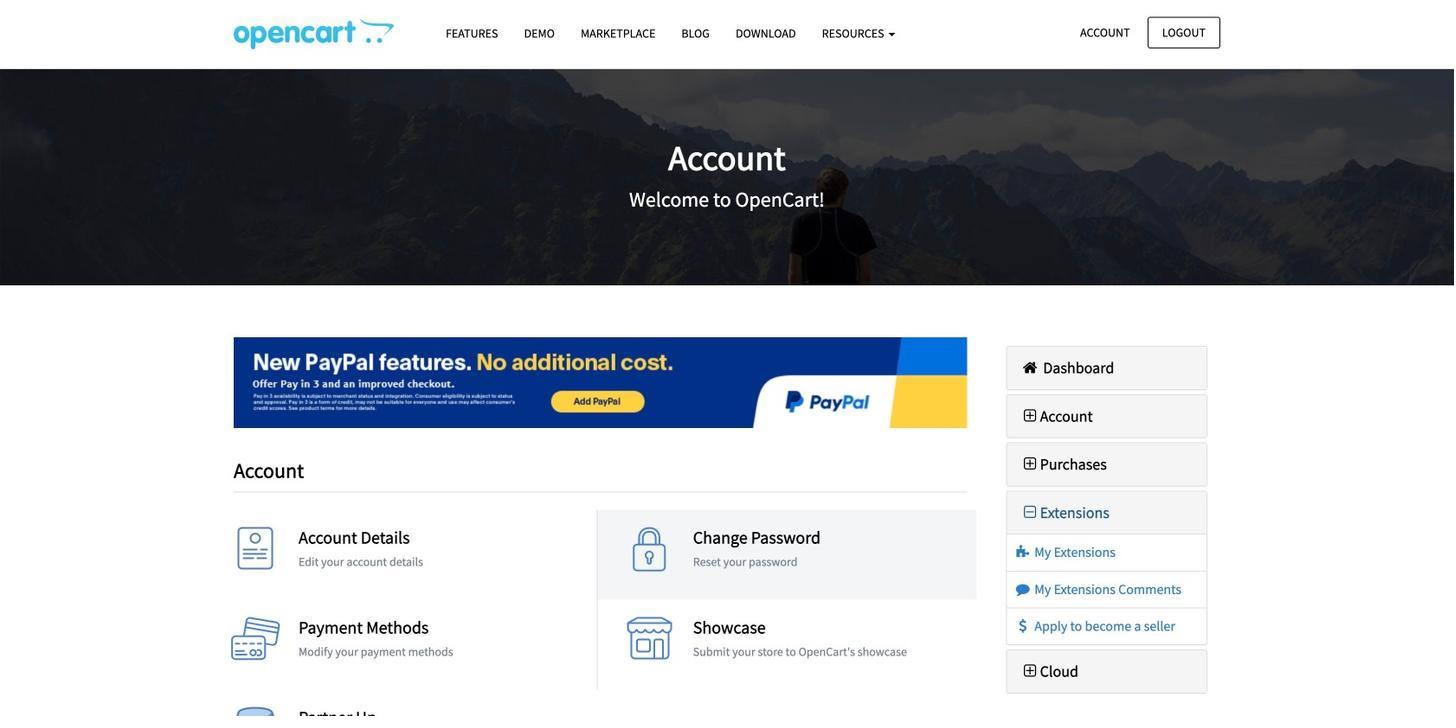 Task type: describe. For each thing, give the bounding box(es) containing it.
plus square o image
[[1020, 664, 1040, 680]]

2 plus square o image from the top
[[1020, 457, 1040, 472]]

opencart - your account image
[[234, 18, 394, 49]]

puzzle piece image
[[1014, 546, 1032, 560]]

showcase image
[[624, 618, 676, 670]]

paypal image
[[234, 338, 968, 429]]

1 plus square o image from the top
[[1020, 409, 1040, 424]]

change password image
[[624, 528, 676, 580]]

home image
[[1020, 360, 1040, 376]]



Task type: vqa. For each thing, say whether or not it's contained in the screenshot.
paypal IMAGE
yes



Task type: locate. For each thing, give the bounding box(es) containing it.
account image
[[229, 528, 281, 580]]

1 vertical spatial plus square o image
[[1020, 457, 1040, 472]]

0 vertical spatial plus square o image
[[1020, 409, 1040, 424]]

comment image
[[1014, 583, 1032, 597]]

apply to become a partner image
[[229, 708, 281, 717]]

fw image
[[1020, 505, 1040, 521]]

payment methods image
[[229, 618, 281, 670]]

plus square o image down "home" icon
[[1020, 409, 1040, 424]]

plus square o image up fw icon
[[1020, 457, 1040, 472]]

usd image
[[1014, 620, 1032, 634]]

plus square o image
[[1020, 409, 1040, 424], [1020, 457, 1040, 472]]



